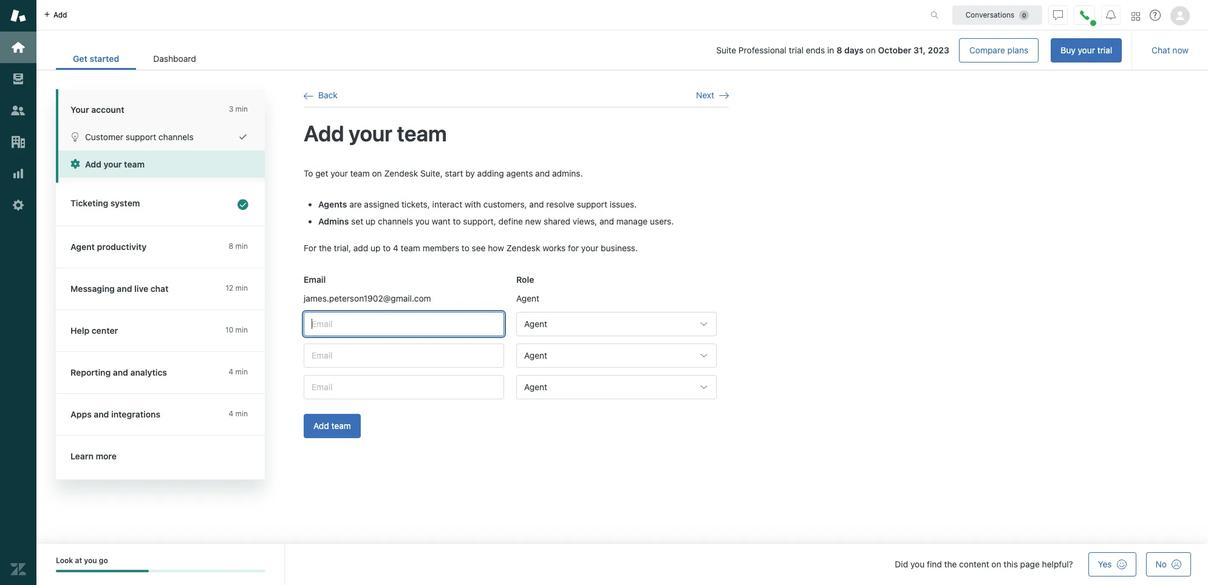 Task type: vqa. For each thing, say whether or not it's contained in the screenshot.
key=1925068f- at the bottom
no



Task type: locate. For each thing, give the bounding box(es) containing it.
1 horizontal spatial add your team
[[304, 121, 447, 147]]

1 vertical spatial add
[[85, 159, 101, 170]]

to left see on the left top
[[462, 243, 470, 253]]

you right at
[[84, 557, 97, 566]]

define
[[499, 216, 523, 227]]

0 vertical spatial up
[[366, 216, 376, 227]]

add team button
[[304, 414, 361, 439]]

helpful?
[[1043, 560, 1074, 570]]

0 horizontal spatial 8
[[229, 242, 233, 251]]

0 horizontal spatial you
[[84, 557, 97, 566]]

you right did
[[911, 560, 925, 570]]

1 trial from the left
[[789, 45, 804, 55]]

you
[[415, 216, 430, 227], [84, 557, 97, 566], [911, 560, 925, 570]]

1 vertical spatial 4
[[229, 368, 233, 377]]

1 horizontal spatial trial
[[1098, 45, 1113, 55]]

1 min from the top
[[236, 105, 248, 114]]

6 min from the top
[[236, 410, 248, 419]]

issues.
[[610, 199, 637, 210]]

2 email field from the top
[[304, 344, 504, 368]]

8 right "in"
[[837, 45, 843, 55]]

2 min from the top
[[236, 242, 248, 251]]

agent button
[[517, 312, 717, 337], [517, 344, 717, 368], [517, 375, 717, 400]]

conversations
[[966, 10, 1015, 19]]

1 horizontal spatial support
[[577, 199, 608, 210]]

0 horizontal spatial trial
[[789, 45, 804, 55]]

add your team button
[[58, 151, 265, 178]]

help
[[70, 326, 89, 336]]

0 horizontal spatial support
[[126, 132, 156, 142]]

adding
[[477, 168, 504, 178]]

get started
[[73, 53, 119, 64]]

messaging
[[70, 284, 115, 294]]

add right "zendesk support" image on the top of page
[[53, 10, 67, 19]]

want
[[432, 216, 451, 227]]

4
[[393, 243, 399, 253], [229, 368, 233, 377], [229, 410, 233, 419]]

buy your trial
[[1061, 45, 1113, 55]]

8
[[837, 45, 843, 55], [229, 242, 233, 251]]

up right trial,
[[371, 243, 381, 253]]

2 trial from the left
[[1098, 45, 1113, 55]]

to right want
[[453, 216, 461, 227]]

your
[[1078, 45, 1096, 55], [349, 121, 393, 147], [104, 159, 122, 170], [331, 168, 348, 178], [581, 243, 599, 253]]

email
[[304, 275, 326, 285]]

1 horizontal spatial channels
[[378, 216, 413, 227]]

0 vertical spatial 8
[[837, 45, 843, 55]]

1 vertical spatial on
[[372, 168, 382, 178]]

and right views,
[[600, 216, 614, 227]]

at
[[75, 557, 82, 566]]

add inside button
[[85, 159, 101, 170]]

2 agent button from the top
[[517, 344, 717, 368]]

1 horizontal spatial add
[[354, 243, 368, 253]]

manage
[[617, 216, 648, 227]]

2 vertical spatial email field
[[304, 375, 504, 400]]

works
[[543, 243, 566, 253]]

min for your account
[[236, 105, 248, 114]]

apps and integrations
[[70, 410, 160, 420]]

content
[[960, 560, 990, 570]]

support up views,
[[577, 199, 608, 210]]

the right for
[[319, 243, 332, 253]]

get help image
[[1150, 10, 1161, 21]]

1 vertical spatial support
[[577, 199, 608, 210]]

5 min from the top
[[236, 368, 248, 377]]

on
[[866, 45, 876, 55], [372, 168, 382, 178], [992, 560, 1002, 570]]

trial left ends
[[789, 45, 804, 55]]

main element
[[0, 0, 36, 586]]

team
[[397, 121, 447, 147], [124, 159, 145, 170], [350, 168, 370, 178], [401, 243, 420, 253], [332, 421, 351, 431]]

look
[[56, 557, 73, 566]]

up right set
[[366, 216, 376, 227]]

2 4 min from the top
[[229, 410, 248, 419]]

0 vertical spatial add your team
[[304, 121, 447, 147]]

add inside button
[[314, 421, 329, 431]]

31,
[[914, 45, 926, 55]]

1 vertical spatial add your team
[[85, 159, 145, 170]]

1 vertical spatial agent button
[[517, 344, 717, 368]]

0 horizontal spatial add your team
[[85, 159, 145, 170]]

add inside content-title region
[[304, 121, 344, 147]]

your inside section
[[1078, 45, 1096, 55]]

1 vertical spatial zendesk
[[507, 243, 540, 253]]

3 email field from the top
[[304, 375, 504, 400]]

how
[[488, 243, 504, 253]]

are
[[350, 199, 362, 210]]

and left analytics
[[113, 368, 128, 378]]

2 vertical spatial on
[[992, 560, 1002, 570]]

interact
[[432, 199, 463, 210]]

to
[[453, 216, 461, 227], [383, 243, 391, 253], [462, 243, 470, 253]]

button displays agent's chat status as invisible. image
[[1054, 10, 1063, 20]]

new
[[525, 216, 542, 227]]

1 horizontal spatial on
[[866, 45, 876, 55]]

on left this
[[992, 560, 1002, 570]]

reporting
[[70, 368, 111, 378]]

0 vertical spatial on
[[866, 45, 876, 55]]

0 vertical spatial email field
[[304, 312, 504, 337]]

zendesk right how
[[507, 243, 540, 253]]

2 vertical spatial add
[[314, 421, 329, 431]]

add right trial,
[[354, 243, 368, 253]]

trial,
[[334, 243, 351, 253]]

0 vertical spatial add
[[53, 10, 67, 19]]

trial inside button
[[1098, 45, 1113, 55]]

go
[[99, 557, 108, 566]]

support,
[[463, 216, 496, 227]]

support up the "add your team" button
[[126, 132, 156, 142]]

help center
[[70, 326, 118, 336]]

support
[[126, 132, 156, 142], [577, 199, 608, 210]]

1 vertical spatial the
[[945, 560, 957, 570]]

section
[[223, 38, 1122, 63]]

region
[[304, 167, 729, 453]]

with
[[465, 199, 481, 210]]

2 vertical spatial agent button
[[517, 375, 717, 400]]

0 horizontal spatial to
[[383, 243, 391, 253]]

4 min for integrations
[[229, 410, 248, 419]]

and right apps
[[94, 410, 109, 420]]

compare plans button
[[960, 38, 1039, 63]]

for the trial, add up to 4 team members to see how zendesk works for your business.
[[304, 243, 638, 253]]

get
[[316, 168, 328, 178]]

min
[[236, 105, 248, 114], [236, 242, 248, 251], [236, 284, 248, 293], [236, 326, 248, 335], [236, 368, 248, 377], [236, 410, 248, 419]]

1 email field from the top
[[304, 312, 504, 337]]

1 horizontal spatial 8
[[837, 45, 843, 55]]

trial down notifications icon
[[1098, 45, 1113, 55]]

suite professional trial ends in 8 days on october 31, 2023
[[717, 45, 950, 55]]

on up assigned
[[372, 168, 382, 178]]

0 vertical spatial channels
[[159, 132, 194, 142]]

0 vertical spatial agent button
[[517, 312, 717, 337]]

now
[[1173, 45, 1189, 55]]

min for reporting and analytics
[[236, 368, 248, 377]]

you down tickets,
[[415, 216, 430, 227]]

2 horizontal spatial to
[[462, 243, 470, 253]]

tab list
[[56, 47, 213, 70]]

email field for third agent popup button from the top of the page
[[304, 375, 504, 400]]

footer
[[36, 544, 1209, 586]]

0 horizontal spatial the
[[319, 243, 332, 253]]

0 vertical spatial 4
[[393, 243, 399, 253]]

3 min
[[229, 105, 248, 114]]

footer containing did you find the content on this page helpful?
[[36, 544, 1209, 586]]

admins set up channels you want to support, define new shared views, and manage users.
[[318, 216, 674, 227]]

min for help center
[[236, 326, 248, 335]]

page
[[1021, 560, 1040, 570]]

to down assigned
[[383, 243, 391, 253]]

assigned
[[364, 199, 399, 210]]

team inside content-title region
[[397, 121, 447, 147]]

2 horizontal spatial you
[[911, 560, 925, 570]]

8 up 12
[[229, 242, 233, 251]]

0 vertical spatial zendesk
[[384, 168, 418, 178]]

channels up the "add your team" button
[[159, 132, 194, 142]]

the right find
[[945, 560, 957, 570]]

2 vertical spatial 4
[[229, 410, 233, 419]]

add
[[304, 121, 344, 147], [85, 159, 101, 170], [314, 421, 329, 431]]

region containing to get your team on zendesk suite, start by adding agents and admins.
[[304, 167, 729, 453]]

team inside button
[[332, 421, 351, 431]]

trial
[[789, 45, 804, 55], [1098, 45, 1113, 55]]

10
[[225, 326, 233, 335]]

1 horizontal spatial you
[[415, 216, 430, 227]]

0 vertical spatial 4 min
[[229, 368, 248, 377]]

1 vertical spatial 4 min
[[229, 410, 248, 419]]

messaging and live chat
[[70, 284, 169, 294]]

did you find the content on this page helpful?
[[895, 560, 1074, 570]]

0 vertical spatial add
[[304, 121, 344, 147]]

zendesk left suite,
[[384, 168, 418, 178]]

find
[[927, 560, 942, 570]]

0 vertical spatial support
[[126, 132, 156, 142]]

1 4 min from the top
[[229, 368, 248, 377]]

min inside your account heading
[[236, 105, 248, 114]]

0 horizontal spatial add
[[53, 10, 67, 19]]

4 min from the top
[[236, 326, 248, 335]]

admins.
[[552, 168, 583, 178]]

3 min from the top
[[236, 284, 248, 293]]

agents
[[318, 199, 347, 210]]

channels down assigned
[[378, 216, 413, 227]]

add inside dropdown button
[[53, 10, 67, 19]]

email field for second agent popup button from the bottom
[[304, 344, 504, 368]]

for
[[568, 243, 579, 253]]

1 vertical spatial email field
[[304, 344, 504, 368]]

productivity
[[97, 242, 147, 252]]

Email field
[[304, 312, 504, 337], [304, 344, 504, 368], [304, 375, 504, 400]]

1 agent button from the top
[[517, 312, 717, 337]]

started
[[90, 53, 119, 64]]

1 vertical spatial add
[[354, 243, 368, 253]]

yes
[[1098, 560, 1112, 570]]

min for messaging and live chat
[[236, 284, 248, 293]]

customers,
[[484, 199, 527, 210]]

content-title region
[[304, 120, 729, 148]]

suite
[[717, 45, 737, 55]]

compare plans
[[970, 45, 1029, 55]]

on right days
[[866, 45, 876, 55]]

your inside content-title region
[[349, 121, 393, 147]]

channels inside button
[[159, 132, 194, 142]]

section containing suite professional trial ends in
[[223, 38, 1122, 63]]

0 horizontal spatial channels
[[159, 132, 194, 142]]



Task type: describe. For each thing, give the bounding box(es) containing it.
tickets,
[[402, 199, 430, 210]]

add your team inside button
[[85, 159, 145, 170]]

8 min
[[229, 242, 248, 251]]

no button
[[1146, 553, 1192, 577]]

agents
[[507, 168, 533, 178]]

agent productivity
[[70, 242, 147, 252]]

dashboard
[[153, 53, 196, 64]]

your account
[[70, 105, 124, 115]]

add for content-title region on the top of the page
[[304, 121, 344, 147]]

learn more button
[[56, 436, 263, 478]]

min for apps and integrations
[[236, 410, 248, 419]]

1 vertical spatial 8
[[229, 242, 233, 251]]

add inside region
[[354, 243, 368, 253]]

start
[[445, 168, 463, 178]]

4 for reporting and analytics
[[229, 368, 233, 377]]

days
[[845, 45, 864, 55]]

to
[[304, 168, 313, 178]]

to get your team on zendesk suite, start by adding agents and admins.
[[304, 168, 583, 178]]

more
[[96, 451, 117, 462]]

members
[[423, 243, 459, 253]]

add button
[[36, 0, 74, 30]]

buy
[[1061, 45, 1076, 55]]

for
[[304, 243, 317, 253]]

ends
[[806, 45, 825, 55]]

your
[[70, 105, 89, 115]]

12
[[226, 284, 233, 293]]

get started image
[[10, 39, 26, 55]]

zendesk support image
[[10, 8, 26, 24]]

4 for apps and integrations
[[229, 410, 233, 419]]

admins
[[318, 216, 349, 227]]

account
[[91, 105, 124, 115]]

1 horizontal spatial the
[[945, 560, 957, 570]]

zendesk image
[[10, 562, 26, 578]]

learn
[[70, 451, 94, 462]]

3
[[229, 105, 233, 114]]

buy your trial button
[[1051, 38, 1122, 63]]

look at you go
[[56, 557, 108, 566]]

back button
[[304, 90, 338, 101]]

reporting and analytics
[[70, 368, 167, 378]]

0 horizontal spatial on
[[372, 168, 382, 178]]

october
[[878, 45, 912, 55]]

tab list containing get started
[[56, 47, 213, 70]]

you inside region
[[415, 216, 430, 227]]

agents are assigned tickets, interact with customers, and resolve support issues.
[[318, 199, 637, 210]]

and up new
[[530, 199, 544, 210]]

email field for third agent popup button from the bottom of the page
[[304, 312, 504, 337]]

views image
[[10, 71, 26, 87]]

4 inside region
[[393, 243, 399, 253]]

live
[[134, 284, 148, 294]]

8 inside section
[[837, 45, 843, 55]]

trial for professional
[[789, 45, 804, 55]]

chat now
[[1152, 45, 1189, 55]]

ticketing system button
[[56, 183, 263, 226]]

2 horizontal spatial on
[[992, 560, 1002, 570]]

1 horizontal spatial zendesk
[[507, 243, 540, 253]]

integrations
[[111, 410, 160, 420]]

back
[[318, 90, 338, 100]]

organizations image
[[10, 134, 26, 150]]

progress bar image
[[56, 571, 149, 573]]

system
[[110, 198, 140, 208]]

apps
[[70, 410, 92, 420]]

add team
[[314, 421, 351, 431]]

trial for your
[[1098, 45, 1113, 55]]

support inside button
[[126, 132, 156, 142]]

zendesk products image
[[1132, 12, 1141, 20]]

set
[[351, 216, 363, 227]]

notifications image
[[1107, 10, 1116, 20]]

ticketing
[[70, 198, 108, 208]]

plans
[[1008, 45, 1029, 55]]

0 vertical spatial the
[[319, 243, 332, 253]]

by
[[466, 168, 475, 178]]

did
[[895, 560, 909, 570]]

add your team inside content-title region
[[304, 121, 447, 147]]

center
[[92, 326, 118, 336]]

and left the live
[[117, 284, 132, 294]]

this
[[1004, 560, 1018, 570]]

your account heading
[[56, 89, 265, 123]]

compare
[[970, 45, 1006, 55]]

4 min for analytics
[[229, 368, 248, 377]]

1 horizontal spatial to
[[453, 216, 461, 227]]

customer support channels
[[85, 132, 194, 142]]

see
[[472, 243, 486, 253]]

support inside region
[[577, 199, 608, 210]]

1 vertical spatial up
[[371, 243, 381, 253]]

1 vertical spatial channels
[[378, 216, 413, 227]]

in
[[828, 45, 835, 55]]

analytics
[[130, 368, 167, 378]]

progress-bar progress bar
[[56, 571, 265, 573]]

and right the agents
[[535, 168, 550, 178]]

ticketing system
[[70, 198, 140, 208]]

suite,
[[420, 168, 443, 178]]

dashboard tab
[[136, 47, 213, 70]]

customers image
[[10, 103, 26, 118]]

customer support channels button
[[58, 123, 265, 151]]

reporting image
[[10, 166, 26, 182]]

team inside button
[[124, 159, 145, 170]]

12 min
[[226, 284, 248, 293]]

no
[[1156, 560, 1167, 570]]

yes button
[[1089, 553, 1137, 577]]

min for agent productivity
[[236, 242, 248, 251]]

role
[[517, 275, 534, 285]]

3 agent button from the top
[[517, 375, 717, 400]]

james.peterson1902@gmail.com
[[304, 294, 431, 304]]

professional
[[739, 45, 787, 55]]

0 horizontal spatial zendesk
[[384, 168, 418, 178]]

users.
[[650, 216, 674, 227]]

learn more
[[70, 451, 117, 462]]

chat
[[1152, 45, 1171, 55]]

add for add team button
[[314, 421, 329, 431]]

October 31, 2023 text field
[[878, 45, 950, 55]]

10 min
[[225, 326, 248, 335]]

admin image
[[10, 197, 26, 213]]

conversations button
[[953, 5, 1043, 25]]



